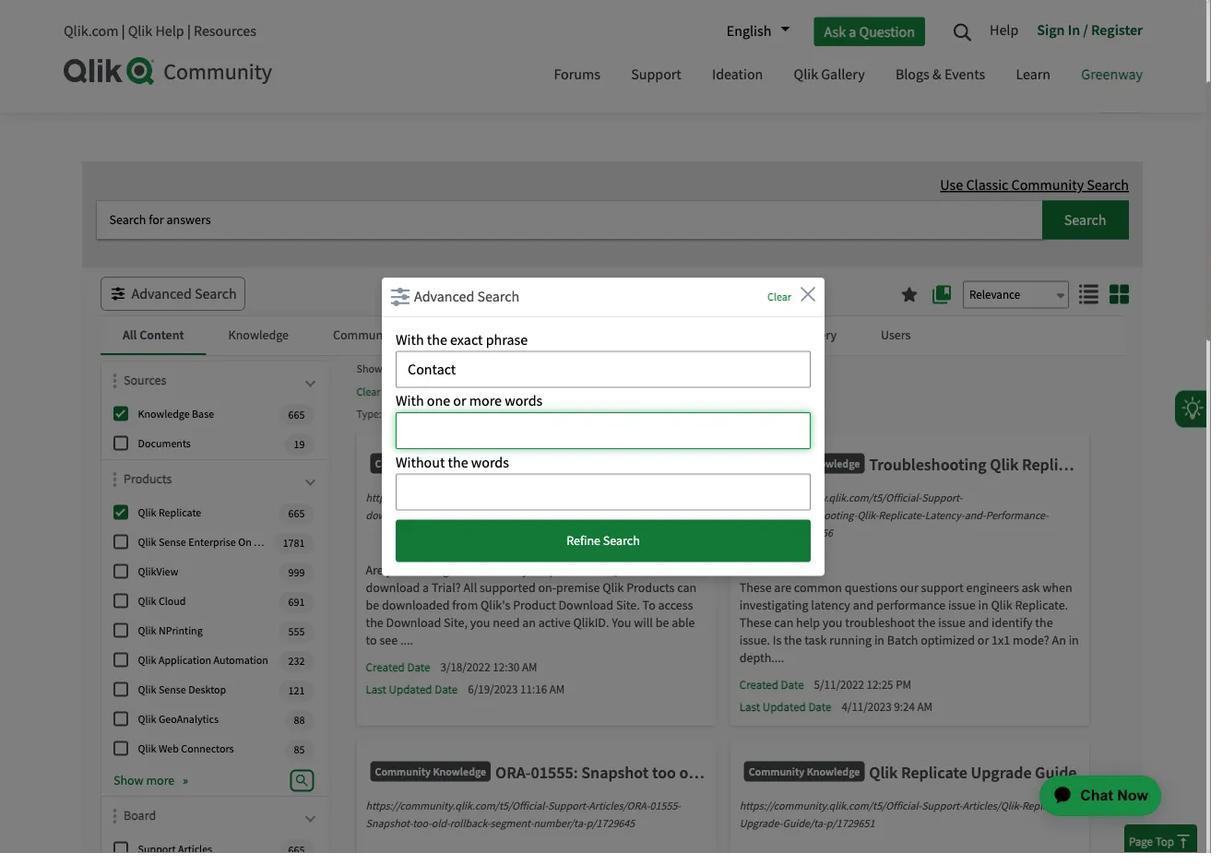 Task type: describe. For each thing, give the bounding box(es) containing it.
https://community.qlik.com/t5/official- inside https://community.qlik.com/t5/official-support- articles/troubleshooting-qlik-replicate-latency-and-performance- issues/ta-p/1929456
[[740, 491, 922, 505]]

5/11/2022
[[814, 677, 864, 692]]

4/11/2023 9:24 am
[[842, 699, 933, 714]]

0 horizontal spatial help
[[155, 22, 184, 41]]

with for with one or more words
[[396, 391, 424, 410]]

can inside the these are common questions our support engineers ask when investigating latency and performance issue in qlik replicate. these can help you troubleshoot the issue and identify the issue. is the task running in batch optimized or 1x1 mode? an in depth....
[[774, 615, 794, 631]]

the inside list
[[245, 86, 265, 105]]

0 vertical spatial more
[[469, 391, 502, 410]]

to
[[643, 597, 656, 614]]

2 horizontal spatial replicate
[[901, 762, 967, 783]]

performance
[[876, 597, 946, 614]]

content
[[139, 327, 184, 343]]

sign in / register
[[1037, 20, 1143, 39]]

....
[[400, 632, 413, 649]]

rollback-
[[450, 816, 490, 831]]

upgrade
[[971, 762, 1032, 783]]

segment-
[[490, 816, 534, 831]]

clear all button
[[357, 383, 394, 401]]

the right is
[[784, 632, 802, 649]]

6/19/2023
[[468, 682, 518, 697]]

question
[[859, 22, 915, 41]]

from
[[452, 597, 478, 614]]

: for type
[[379, 407, 382, 422]]

exact
[[450, 330, 483, 349]]

all content button
[[101, 316, 206, 355]]

advanced search for advanced search button
[[131, 284, 237, 303]]

last for these are common questions our support engineers ask when investigating latency and performance issue in qlik replicate. these can help you troubleshoot the issue and identify the issue. is the task running in batch optimized or 1x1 mode? an in depth....
[[740, 700, 760, 715]]

dec
[[772, 28, 795, 47]]

p/1906869
[[495, 508, 543, 523]]

click to close popup image
[[801, 287, 815, 301]]

1 vertical spatial gallery
[[798, 327, 837, 343]]

the right without
[[448, 453, 468, 472]]

search the community
[[200, 86, 340, 105]]

✕ for knowledge base
[[476, 408, 485, 422]]

✕ for qlik replicate
[[619, 408, 627, 422]]

with for with the exact phrase
[[396, 330, 424, 349]]

1 these from the top
[[740, 580, 772, 596]]

created date for are you looking to download your purchased qlik products or download a trial? all supported on-premise qlik products can be downloaded from qlik's product download site. to access the download site, you need an active qlikid. you will be able to see ....
[[366, 660, 430, 675]]

top
[[1155, 834, 1174, 849]]

https://community.qlik.com/t5/official- for how to download qlik products
[[366, 491, 548, 505]]

replicate for ✕
[[566, 408, 609, 422]]

1 vertical spatial be
[[656, 615, 669, 631]]

1 of from the left
[[431, 362, 441, 376]]

windows
[[254, 535, 296, 550]]

0 vertical spatial issue
[[948, 597, 976, 614]]

connectors
[[181, 742, 234, 756]]

with the exact phrase
[[396, 330, 528, 349]]

clear inside the advanced search dialog
[[768, 289, 791, 304]]

With the exact phrase text field
[[396, 351, 811, 388]]

issues/ta-
[[740, 526, 784, 540]]

an
[[522, 615, 536, 631]]

3/18/2022 12:30 am
[[440, 660, 537, 675]]

1x1
[[992, 632, 1010, 649]]

11:16
[[520, 682, 547, 697]]

knowledge up articles/troubleshooting- in the right of the page
[[807, 456, 860, 470]]

date down 3/18/2022
[[435, 682, 458, 697]]

1 horizontal spatial a
[[849, 22, 856, 41]]

qlik nprinting
[[138, 624, 203, 638]]

555
[[288, 624, 305, 639]]

qlik geoanalytics
[[138, 712, 219, 727]]

search inside dialog
[[477, 287, 520, 306]]

rollback
[[710, 762, 768, 783]]

to left saas
[[646, 28, 659, 47]]

1
[[424, 362, 429, 376]]

when
[[1043, 580, 1072, 596]]

you inside the these are common questions our support engineers ask when investigating latency and performance issue in qlik replicate. these can help you troubleshoot the issue and identify the issue. is the task running in batch optimized or 1x1 mode? an in depth....
[[823, 615, 843, 631]]

date down 5/11/2022
[[808, 700, 831, 715]]

segment
[[772, 762, 834, 783]]

products/ta-
[[437, 508, 495, 523]]

advanced search dialog
[[382, 277, 825, 317]]

community up articles/troubleshooting- in the right of the page
[[749, 456, 805, 470]]

1781
[[283, 536, 305, 550]]

identify
[[992, 615, 1033, 631]]

show more »
[[113, 772, 188, 789]]

menu bar containing qlik gallery
[[540, 49, 1157, 103]]

1 vertical spatial words
[[471, 453, 509, 472]]

knowledge base for 665
[[138, 407, 214, 421]]

999
[[288, 565, 305, 580]]

community down resources
[[163, 58, 272, 86]]

download for qlik
[[549, 454, 621, 475]]

updated for are you looking to download your purchased qlik products or download a trial? all supported on-premise qlik products can be downloaded from qlik's product download site. to access the download site, you need an active qlikid. you will be able to see ....
[[389, 682, 432, 697]]

bi
[[569, 28, 582, 47]]

old:
[[679, 762, 707, 783]]

ask a question link
[[814, 17, 925, 46]]

qlik.com
[[64, 22, 118, 41]]

sign
[[1037, 20, 1065, 39]]

on-
[[538, 580, 556, 596]]

use classic community search link
[[940, 176, 1129, 195]]

community link
[[64, 57, 522, 86]]

2 horizontal spatial in
[[1069, 632, 1079, 649]]

refine search
[[567, 532, 640, 549]]

resources
[[194, 22, 256, 41]]

to up trial?
[[452, 562, 463, 579]]

0 vertical spatial or
[[453, 391, 466, 410]]

latency
[[811, 597, 850, 614]]

sort filter image for board
[[113, 809, 117, 824]]

advanced search for the advanced search dialog
[[414, 287, 520, 306]]

knowledge inside "community knowledge qlik replicate upgrade guide"
[[807, 764, 860, 778]]

advanced for the advanced search dialog
[[414, 287, 474, 306]]

qlik:
[[460, 28, 488, 47]]

products button
[[124, 470, 319, 497]]

investigating
[[740, 597, 809, 614]]

list containing qlik community
[[82, 71, 1092, 120]]

https://community.qlik.com/t5/official- for qlik replicate upgrade guide
[[740, 799, 922, 813]]

qlik cloud
[[138, 594, 186, 609]]

85
[[294, 742, 305, 757]]

products :
[[493, 407, 537, 422]]

date down depth....
[[781, 678, 804, 693]]

to left see
[[366, 632, 377, 649]]

knowledge inside button
[[228, 327, 289, 343]]

without the words
[[396, 453, 509, 472]]

or inside the these are common questions our support engineers ask when investigating latency and performance issue in qlik replicate. these can help you troubleshoot the issue and identify the issue. is the task running in batch optimized or 1x1 mode? an in depth....
[[978, 632, 989, 649]]

Without the words text field
[[396, 473, 811, 510]]

1 vertical spatial issue
[[938, 615, 966, 631]]

1 size image from the left
[[1079, 285, 1099, 304]]

advanced search button
[[101, 277, 246, 311]]

0 horizontal spatial on
[[238, 535, 252, 550]]

665 for products
[[288, 506, 305, 521]]

qlik application automation
[[138, 653, 268, 668]]

knowledge inside community knowledge how to download qlik products
[[433, 456, 486, 470]]

optimized
[[921, 632, 975, 649]]

0 horizontal spatial more
[[146, 772, 175, 789]]

support
[[921, 580, 964, 596]]

looking
[[409, 562, 449, 579]]

page
[[399, 362, 421, 376]]

am for qlik
[[550, 682, 565, 697]]

last for are you looking to download your purchased qlik products or download a trial? all supported on-premise qlik products can be downloaded from qlik's product download site. to access the download site, you need an active qlikid. you will be able to see ....
[[366, 682, 386, 697]]

0 horizontal spatial am
[[522, 660, 537, 675]]

community down the qlik image
[[110, 86, 182, 105]]

supported
[[480, 580, 536, 596]]

created date for these are common questions our support engineers ask when investigating latency and performance issue in qlik replicate. these can help you troubleshoot the issue and identify the issue. is the task running in batch optimized or 1x1 mode? an in depth....
[[740, 678, 804, 693]]

sort filter image for products
[[113, 472, 117, 487]]

how
[[495, 454, 528, 475]]

1 horizontal spatial in
[[978, 597, 989, 614]]

https://community.qlik.com/t5/official-support- articles/troubleshooting-qlik-replicate-latency-and-performance- issues/ta-p/1929456
[[740, 491, 1049, 540]]

»
[[183, 772, 188, 789]]

0 vertical spatial words
[[505, 391, 543, 410]]

qlik replicate for ✕
[[545, 408, 609, 422]]

1 vertical spatial qlik gallery
[[774, 327, 837, 343]]

qlik inside list
[[82, 86, 107, 105]]

site,
[[444, 615, 468, 631]]

0 horizontal spatial download
[[366, 580, 420, 596]]

5/11/2022 12:25 pm
[[814, 677, 911, 692]]

an
[[1052, 632, 1066, 649]]

sign in / register link
[[1028, 14, 1143, 49]]

batch
[[887, 632, 918, 649]]

saas
[[662, 28, 692, 47]]

snapshot-
[[366, 816, 413, 831]]

knowledge up documents
[[138, 407, 190, 421]]

last updated date for are you looking to download your purchased qlik products or download a trial? all supported on-premise qlik products can be downloaded from qlik's product download site. to access the download site, you need an active qlikid. you will be able to see ....
[[366, 682, 458, 697]]

clear inside showing page 1 of 67 of clear all
[[357, 385, 380, 399]]

qlik community link
[[82, 86, 182, 105]]

232
[[288, 654, 305, 668]]

qlik gallery inside menu bar
[[794, 65, 865, 84]]



Task type: locate. For each thing, give the bounding box(es) containing it.
sense up qlik geoanalytics
[[159, 683, 186, 697]]

created date down ....
[[366, 660, 430, 675]]

qlik gallery down 13th:
[[794, 65, 865, 84]]

2 vertical spatial or
[[978, 632, 989, 649]]

product
[[513, 597, 556, 614]]

1 vertical spatial a
[[423, 580, 429, 596]]

121
[[288, 683, 305, 698]]

1 vertical spatial last updated date
[[740, 700, 831, 715]]

community knowledge
[[749, 456, 860, 470]]

0 horizontal spatial clear
[[357, 385, 380, 399]]

community up showing
[[333, 327, 396, 343]]

documents
[[138, 437, 191, 451]]

am right 11:16
[[550, 682, 565, 697]]

2 | from the left
[[187, 22, 191, 41]]

use
[[940, 176, 963, 195]]

be down are
[[366, 597, 379, 614]]

community inside "community knowledge qlik replicate upgrade guide"
[[749, 764, 805, 778]]

more
[[469, 391, 502, 410], [146, 772, 175, 789]]

1 horizontal spatial all
[[463, 580, 477, 596]]

: for products
[[534, 407, 537, 422]]

support- for qlik replicate upgrade guide
[[922, 799, 963, 813]]

created for these are common questions our support engineers ask when investigating latency and performance issue in qlik replicate. these can help you troubleshoot the issue and identify the issue. is the task running in batch optimized or 1x1 mode? an in depth....
[[740, 678, 779, 693]]

download for your
[[465, 562, 520, 579]]

community button
[[311, 316, 419, 353]]

on left windows
[[238, 535, 252, 550]]

sense for enterprise
[[159, 535, 186, 550]]

qlik- inside https://community.qlik.com/t5/official-support- articles/troubleshooting-qlik-replicate-latency-and-performance- issues/ta-p/1929456
[[857, 508, 879, 523]]

you down latency
[[823, 615, 843, 631]]

https://community.qlik.com/t5/official- up p/1729651
[[740, 799, 922, 813]]

support- down qlik replicate upgrade guide link
[[922, 799, 963, 813]]

qlik replicate for 665
[[138, 506, 201, 520]]

sources
[[124, 372, 166, 388]]

1 vertical spatial created date
[[740, 678, 804, 693]]

:
[[379, 407, 382, 422], [534, 407, 537, 422]]

depth....
[[740, 650, 784, 666]]

the left the exact
[[427, 330, 447, 349]]

replicate- down guide
[[1022, 799, 1068, 813]]

2 : from the left
[[534, 407, 537, 422]]

last updated date down depth....
[[740, 700, 831, 715]]

2 horizontal spatial help
[[990, 20, 1019, 39]]

knowledge down showing page 1 of 67 of clear all
[[390, 408, 442, 422]]

or left the "1x1"
[[978, 632, 989, 649]]

replicate- up our
[[879, 508, 925, 523]]

qlik replicate upgrade guide link
[[869, 762, 1077, 792]]

with one or more words
[[396, 391, 543, 410]]

0 horizontal spatial you
[[386, 562, 406, 579]]

advanced search inside button
[[131, 284, 237, 303]]

0 vertical spatial 665
[[288, 408, 305, 422]]

community knowledge how to download qlik products
[[375, 454, 720, 475]]

1 horizontal spatial created date
[[740, 678, 804, 693]]

created date
[[366, 660, 430, 675], [740, 678, 804, 693]]

migration
[[585, 28, 643, 47]]

1 horizontal spatial knowledge base
[[390, 408, 466, 422]]

ask
[[824, 22, 846, 41]]

qlik gallery down click to close popup icon
[[774, 327, 837, 343]]

1 with from the top
[[396, 330, 424, 349]]

gallery down click to close popup icon
[[798, 327, 837, 343]]

help
[[990, 20, 1019, 39], [155, 22, 184, 41], [465, 327, 490, 343]]

more right the one
[[469, 391, 502, 410]]

support- inside https://community.qlik.com/t5/official-support-articles/ora-01555- snapshot-too-old-rollback-segment-number/ta-p/1729645
[[548, 799, 589, 813]]

0 vertical spatial clear
[[768, 289, 791, 304]]

0 horizontal spatial and
[[853, 597, 874, 614]]

snapshot
[[581, 762, 649, 783]]

1 vertical spatial sort filter image
[[113, 472, 117, 487]]

1 vertical spatial download
[[386, 615, 441, 631]]

13th:
[[798, 28, 829, 47]]

qlik.com | qlik help | resources
[[64, 22, 256, 41]]

base down sources button on the left top of page
[[192, 407, 214, 421]]

download down with one or more words text box
[[549, 454, 621, 475]]

size image
[[1079, 285, 1099, 304], [1110, 285, 1129, 304]]

2 qlik- from the left
[[857, 508, 879, 523]]

the inside are you looking to download your purchased qlik products or download a trial? all supported on-premise qlik products can be downloaded from qlik's product download site. to access the download site, you need an active qlikid. you will be able to see ....
[[366, 615, 384, 631]]

qlik replicate up enterprise
[[138, 506, 201, 520]]

all left content
[[123, 327, 137, 343]]

https://community.qlik.com/t5/official-support-articles/how-to- download-qlik-products/ta-p/1906869
[[366, 491, 664, 523]]

support- inside https://community.qlik.com/t5/official-support-articles/qlik-replicate- upgrade-guide/ta-p/1729651
[[922, 799, 963, 813]]

advanced search inside dialog
[[414, 287, 520, 306]]

phrase
[[486, 330, 528, 349]]

qlik image
[[64, 57, 156, 85]]

qlik- up questions
[[857, 508, 879, 523]]

2 these from the top
[[740, 615, 772, 631]]

mode?
[[1013, 632, 1050, 649]]

1 horizontal spatial base
[[444, 408, 466, 422]]

guide
[[1035, 762, 1077, 783]]

download-
[[366, 508, 416, 523]]

all up from
[[463, 580, 477, 596]]

2 horizontal spatial or
[[978, 632, 989, 649]]

1 horizontal spatial help
[[465, 327, 490, 343]]

list
[[82, 71, 1092, 120]]

you down from
[[470, 615, 490, 631]]

can inside are you looking to download your purchased qlik products or download a trial? all supported on-premise qlik products can be downloaded from qlik's product download site. to access the download site, you need an active qlikid. you will be able to see ....
[[677, 580, 697, 596]]

community inside 'button'
[[333, 327, 396, 343]]

1 horizontal spatial replicate
[[566, 408, 609, 422]]

qlik community
[[82, 86, 182, 105]]

base down 67
[[444, 408, 466, 422]]

qlik inside the these are common questions our support engineers ask when investigating latency and performance issue in qlik replicate. these can help you troubleshoot the issue and identify the issue. is the task running in batch optimized or 1x1 mode? an in depth....
[[991, 597, 1013, 614]]

2 665 from the top
[[288, 506, 305, 521]]

2 with from the top
[[396, 391, 424, 410]]

with right all at left
[[396, 391, 424, 410]]

community inside community knowledge how to download qlik products
[[375, 456, 431, 470]]

sense up qlikview
[[159, 535, 186, 550]]

greenway
[[1081, 65, 1143, 84]]

type :
[[357, 407, 382, 422]]

0 horizontal spatial ✕
[[476, 408, 485, 422]]

1 horizontal spatial or
[[684, 562, 695, 579]]

am up 11:16
[[522, 660, 537, 675]]

https://community.qlik.com/t5/official- up rollback-
[[366, 799, 548, 813]]

0 vertical spatial all
[[123, 327, 137, 343]]

the
[[245, 86, 265, 105], [427, 330, 447, 349], [448, 453, 468, 472], [366, 615, 384, 631], [918, 615, 936, 631], [1035, 615, 1053, 631], [784, 632, 802, 649]]

https://community.qlik.com/t5/official- inside https://community.qlik.com/t5/official-support-articles/qlik-replicate- upgrade-guide/ta-p/1729651
[[740, 799, 922, 813]]

too
[[652, 762, 676, 783]]

community inside community knowledge ora-01555: snapshot too old: rollback segment number
[[375, 764, 431, 778]]

knowledge inside community knowledge ora-01555: snapshot too old: rollback segment number
[[433, 764, 486, 778]]

2 ✕ from the left
[[619, 408, 627, 422]]

see
[[380, 632, 398, 649]]

advanced up content
[[131, 284, 192, 303]]

0 vertical spatial last updated date
[[366, 682, 458, 697]]

advanced search up content
[[131, 284, 237, 303]]

1 vertical spatial am
[[550, 682, 565, 697]]

knowledge base up documents
[[138, 407, 214, 421]]

knowledge up p/1729651
[[807, 764, 860, 778]]

https://community.qlik.com/t5/official- up articles/troubleshooting- in the right of the page
[[740, 491, 922, 505]]

in down engineers
[[978, 597, 989, 614]]

help link
[[990, 14, 1028, 49]]

1 horizontal spatial of
[[456, 362, 465, 376]]

with up "page"
[[396, 330, 424, 349]]

2 horizontal spatial download
[[549, 454, 621, 475]]

community up upgrade- at the bottom
[[749, 764, 805, 778]]

0 vertical spatial created date
[[366, 660, 430, 675]]

9:24
[[894, 699, 915, 714]]

updated
[[389, 682, 432, 697], [763, 700, 806, 715]]

✕ down with the exact phrase text field
[[619, 408, 627, 422]]

1 | from the left
[[121, 22, 125, 41]]

1 : from the left
[[379, 407, 382, 422]]

1 horizontal spatial updated
[[763, 700, 806, 715]]

articles/troubleshooting-
[[740, 508, 857, 523]]

on left dec
[[753, 28, 769, 47]]

and down questions
[[853, 597, 874, 614]]

download
[[559, 597, 614, 614], [386, 615, 441, 631]]

1 vertical spatial on
[[238, 535, 252, 550]]

download down downloaded
[[386, 615, 441, 631]]

greenway link
[[1068, 49, 1157, 103]]

download down are
[[366, 580, 420, 596]]

community right classic
[[1012, 176, 1084, 195]]

0 vertical spatial be
[[366, 597, 379, 614]]

pm
[[896, 677, 911, 692]]

gallery inside menu bar
[[821, 65, 865, 84]]

1 vertical spatial or
[[684, 562, 695, 579]]

last down see
[[366, 682, 386, 697]]

0 horizontal spatial advanced search
[[131, 284, 237, 303]]

words
[[505, 391, 543, 410], [471, 453, 509, 472]]

2 size image from the left
[[1110, 285, 1129, 304]]

knowledge up sources button on the left top of page
[[228, 327, 289, 343]]

base for ✕
[[444, 408, 466, 422]]

knowledge up rollback-
[[433, 764, 486, 778]]

0 horizontal spatial created date
[[366, 660, 430, 675]]

3 sort filter image from the top
[[113, 809, 117, 824]]

1 vertical spatial replicate-
[[1022, 799, 1068, 813]]

1 horizontal spatial download
[[465, 562, 520, 579]]

sort filter image for sources
[[113, 374, 117, 388]]

advanced inside dialog
[[414, 287, 474, 306]]

and left "identify"
[[968, 615, 989, 631]]

and
[[853, 597, 874, 614], [968, 615, 989, 631]]

1 horizontal spatial download
[[559, 597, 614, 614]]

page top button
[[1124, 825, 1197, 853]]

0 vertical spatial a
[[849, 22, 856, 41]]

to-
[[651, 491, 664, 505]]

all inside button
[[123, 327, 137, 343]]

last updated date down ....
[[366, 682, 458, 697]]

purchased
[[549, 562, 606, 579]]

0 vertical spatial sort filter image
[[113, 374, 117, 388]]

: down clear all button
[[379, 407, 382, 422]]

support- inside https://community.qlik.com/t5/official-support- articles/troubleshooting-qlik-replicate-latency-and-performance- issues/ta-p/1929456
[[922, 491, 963, 505]]

1 vertical spatial updated
[[763, 700, 806, 715]]

qlik- inside https://community.qlik.com/t5/official-support-articles/how-to- download-qlik-products/ta-p/1906869
[[416, 508, 437, 523]]

downloaded
[[382, 597, 450, 614]]

665 for sources
[[288, 408, 305, 422]]

too-
[[412, 816, 432, 831]]

ask
[[1022, 580, 1040, 596]]

products inside button
[[124, 470, 172, 487]]

base for 665
[[192, 407, 214, 421]]

1 horizontal spatial can
[[774, 615, 794, 631]]

4/11/2023
[[842, 699, 892, 714]]

sense for desktop
[[159, 683, 186, 697]]

0 vertical spatial gallery
[[821, 65, 865, 84]]

0 horizontal spatial download
[[386, 615, 441, 631]]

support- for how to download qlik products
[[548, 491, 589, 505]]

https://community.qlik.com/t5/official- up products/ta-
[[366, 491, 548, 505]]

community
[[163, 58, 272, 86], [110, 86, 182, 105], [268, 86, 340, 105], [1012, 176, 1084, 195], [333, 327, 396, 343], [375, 456, 431, 470], [749, 456, 805, 470], [375, 764, 431, 778], [749, 764, 805, 778]]

issue up optimized
[[938, 615, 966, 631]]

are you looking to download your purchased qlik products or download a trial? all supported on-premise qlik products can be downloaded from qlik's product download site. to access the download site, you need an active qlikid. you will be able to see ....
[[366, 562, 697, 649]]

qlik inside button
[[441, 327, 462, 343]]

refine
[[567, 532, 601, 549]]

0 horizontal spatial knowledge base
[[138, 407, 214, 421]]

2 vertical spatial sort filter image
[[113, 809, 117, 824]]

0 horizontal spatial updated
[[389, 682, 432, 697]]

ask a question
[[824, 22, 915, 41]]

https://community.qlik.com/t5/official-
[[366, 491, 548, 505], [740, 491, 922, 505], [366, 799, 548, 813], [740, 799, 922, 813]]

premise
[[556, 580, 600, 596]]

knowledge left how in the left of the page
[[433, 456, 486, 470]]

last down depth....
[[740, 700, 760, 715]]

0 vertical spatial with
[[396, 330, 424, 349]]

https://community.qlik.com/t5/official- inside https://community.qlik.com/t5/official-support-articles/how-to- download-qlik-products/ta-p/1906869
[[366, 491, 548, 505]]

issue down support
[[948, 597, 976, 614]]

use classic community search
[[940, 176, 1129, 195]]

advanced for advanced search button
[[131, 284, 192, 303]]

application
[[1005, 754, 1184, 839]]

support- down community knowledge how to download qlik products in the bottom of the page
[[548, 491, 589, 505]]

https://community.qlik.com/t5/official- for ora-01555: snapshot too old: rollback segment number
[[366, 799, 548, 813]]

2 sense from the top
[[159, 683, 186, 697]]

running
[[829, 632, 872, 649]]

1 vertical spatial with
[[396, 391, 424, 410]]

0 vertical spatial on
[[753, 28, 769, 47]]

2 of from the left
[[456, 362, 465, 376]]

menu bar
[[540, 49, 1157, 103]]

to right how in the left of the page
[[531, 454, 546, 475]]

1 horizontal spatial qlik replicate
[[545, 408, 609, 422]]

board button
[[124, 806, 319, 834]]

community knowledge qlik replicate upgrade guide
[[749, 762, 1077, 783]]

qlik replicate down with the exact phrase text field
[[545, 408, 609, 422]]

1 horizontal spatial |
[[187, 22, 191, 41]]

0 vertical spatial and
[[853, 597, 874, 614]]

community up snapshot-
[[375, 764, 431, 778]]

a down looking
[[423, 580, 429, 596]]

1 horizontal spatial more
[[469, 391, 502, 410]]

1 vertical spatial these
[[740, 615, 772, 631]]

1 vertical spatial all
[[463, 580, 477, 596]]

1 sense from the top
[[159, 535, 186, 550]]

a right ask
[[849, 22, 856, 41]]

https://community.qlik.com/t5/official- inside https://community.qlik.com/t5/official-support-articles/ora-01555- snapshot-too-old-rollback-segment-number/ta-p/1729645
[[366, 799, 548, 813]]

3/18/2022
[[440, 660, 490, 675]]

desktop
[[188, 683, 226, 697]]

01555-
[[650, 799, 681, 813]]

0 horizontal spatial base
[[192, 407, 214, 421]]

qlik gallery
[[794, 65, 865, 84], [774, 327, 837, 343]]

showing page 1 of 67 of clear all
[[357, 362, 465, 399]]

gallery down register link
[[821, 65, 865, 84]]

qlik help
[[441, 327, 490, 343]]

support- up 'latency-'
[[922, 491, 963, 505]]

advanced inside advanced search button
[[131, 284, 192, 303]]

1 vertical spatial qlik replicate
[[138, 506, 201, 520]]

1 horizontal spatial and
[[968, 615, 989, 631]]

0 vertical spatial replicate
[[566, 408, 609, 422]]

or inside are you looking to download your purchased qlik products or download a trial? all supported on-premise qlik products can be downloaded from qlik's product download site. to access the download site, you need an active qlikid. you will be able to see ....
[[684, 562, 695, 579]]

0 horizontal spatial can
[[677, 580, 697, 596]]

0 horizontal spatial |
[[121, 22, 125, 41]]

1 horizontal spatial am
[[550, 682, 565, 697]]

2 vertical spatial replicate
[[901, 762, 967, 783]]

or
[[453, 391, 466, 410], [684, 562, 695, 579], [978, 632, 989, 649]]

support-
[[548, 491, 589, 505], [922, 491, 963, 505], [548, 799, 589, 813], [922, 799, 963, 813]]

updated for these are common questions our support engineers ask when investigating latency and performance issue in qlik replicate. these can help you troubleshoot the issue and identify the issue. is the task running in batch optimized or 1x1 mode? an in depth....
[[763, 700, 806, 715]]

engineers
[[966, 580, 1019, 596]]

qlik.com link
[[64, 22, 118, 41]]

[webinar]
[[313, 28, 380, 47]]

1 horizontal spatial ✕
[[619, 408, 627, 422]]

created for are you looking to download your purchased qlik products or download a trial? all supported on-premise qlik products can be downloaded from qlik's product download site. to access the download site, you need an active qlikid. you will be able to see ....
[[366, 660, 405, 675]]

1 horizontal spatial size image
[[1110, 285, 1129, 304]]

0 horizontal spatial be
[[366, 597, 379, 614]]

0 vertical spatial replicate-
[[879, 508, 925, 523]]

your
[[522, 562, 547, 579]]

the down performance
[[918, 615, 936, 631]]

all content
[[123, 327, 184, 343]]

1 vertical spatial can
[[774, 615, 794, 631]]

community down the [webinar] at left
[[268, 86, 340, 105]]

1 horizontal spatial you
[[470, 615, 490, 631]]

1 ✕ from the left
[[476, 408, 485, 422]]

download
[[549, 454, 621, 475], [465, 562, 520, 579], [366, 580, 420, 596]]

01555:
[[531, 762, 578, 783]]

the up see
[[366, 615, 384, 631]]

665 up 19
[[288, 408, 305, 422]]

replicate- inside https://community.qlik.com/t5/official-support- articles/troubleshooting-qlik-replicate-latency-and-performance- issues/ta-p/1929456
[[879, 508, 925, 523]]

support- inside https://community.qlik.com/t5/official-support-articles/how-to- download-qlik-products/ta-p/1906869
[[548, 491, 589, 505]]

users
[[881, 327, 911, 343]]

support- for ora-01555: snapshot too old: rollback segment number
[[548, 799, 589, 813]]

date down ....
[[407, 660, 430, 675]]

0 vertical spatial qlik gallery
[[794, 65, 865, 84]]

0 horizontal spatial last updated date
[[366, 682, 458, 697]]

1 vertical spatial download
[[465, 562, 520, 579]]

is
[[773, 632, 782, 649]]

0 horizontal spatial a
[[423, 580, 429, 596]]

| right qlik help link at the left top
[[187, 22, 191, 41]]

0 vertical spatial these
[[740, 580, 772, 596]]

sense
[[159, 535, 186, 550], [159, 683, 186, 697]]

more left »
[[146, 772, 175, 789]]

clear left all at left
[[357, 385, 380, 399]]

type
[[357, 407, 379, 422]]

am for these
[[917, 699, 933, 714]]

0 horizontal spatial in
[[874, 632, 885, 649]]

the down replicate.
[[1035, 615, 1053, 631]]

you right are
[[386, 562, 406, 579]]

1 horizontal spatial last
[[740, 700, 760, 715]]

created date down depth....
[[740, 678, 804, 693]]

1 sort filter image from the top
[[113, 374, 117, 388]]

created down depth....
[[740, 678, 779, 693]]

1 qlik- from the left
[[416, 508, 437, 523]]

2 sort filter image from the top
[[113, 472, 117, 487]]

/
[[1083, 20, 1088, 39]]

qlik replicate
[[545, 408, 609, 422], [138, 506, 201, 520]]

in right an
[[1069, 632, 1079, 649]]

| right qlik.com
[[121, 22, 125, 41]]

these up investigating
[[740, 580, 772, 596]]

2 horizontal spatial you
[[823, 615, 843, 631]]

665 up 1781
[[288, 506, 305, 521]]

download up the supported
[[465, 562, 520, 579]]

0 vertical spatial download
[[549, 454, 621, 475]]

1 665 from the top
[[288, 408, 305, 422]]

1 horizontal spatial advanced
[[414, 287, 474, 306]]

can up is
[[774, 615, 794, 631]]

0 horizontal spatial of
[[431, 362, 441, 376]]

be
[[366, 597, 379, 614], [656, 615, 669, 631]]

knowledge base for ✕
[[390, 408, 466, 422]]

replicate for 665
[[159, 506, 201, 520]]

a inside are you looking to download your purchased qlik products or download a trial? all supported on-premise qlik products can be downloaded from qlik's product download site. to access the download site, you need an active qlikid. you will be able to see ....
[[423, 580, 429, 596]]

0 vertical spatial am
[[522, 660, 537, 675]]

0 horizontal spatial qlik replicate
[[138, 506, 201, 520]]

created down see
[[366, 660, 405, 675]]

or up access
[[684, 562, 695, 579]]

articles/how-
[[589, 491, 651, 505]]

0 horizontal spatial size image
[[1079, 285, 1099, 304]]

1 horizontal spatial qlik-
[[857, 508, 879, 523]]

able
[[672, 615, 695, 631]]

a
[[849, 22, 856, 41], [423, 580, 429, 596]]

1 horizontal spatial replicate-
[[1022, 799, 1068, 813]]

the down resources link
[[245, 86, 265, 105]]

all inside are you looking to download your purchased qlik products or download a trial? all supported on-premise qlik products can be downloaded from qlik's product download site. to access the download site, you need an active qlikid. you will be able to see ....
[[463, 580, 477, 596]]

0 horizontal spatial all
[[123, 327, 137, 343]]

replicate- inside https://community.qlik.com/t5/official-support-articles/qlik-replicate- upgrade-guide/ta-p/1729651
[[1022, 799, 1068, 813]]

help inside button
[[465, 327, 490, 343]]

2 vertical spatial am
[[917, 699, 933, 714]]

last updated date for these are common questions our support engineers ask when investigating latency and performance issue in qlik replicate. these can help you troubleshoot the issue and identify the issue. is the task running in batch optimized or 1x1 mode? an in depth....
[[740, 700, 831, 715]]

1 vertical spatial created
[[740, 678, 779, 693]]

✕ left products : on the top left of the page
[[476, 408, 485, 422]]

With one or more words text field
[[396, 412, 811, 449]]

0 vertical spatial qlik replicate
[[545, 408, 609, 422]]

sort filter image
[[113, 374, 117, 388], [113, 472, 117, 487], [113, 809, 117, 824]]

updated down depth....
[[763, 700, 806, 715]]

access
[[658, 597, 693, 614]]

can up access
[[677, 580, 697, 596]]

knowledge base down showing page 1 of 67 of clear all
[[390, 408, 466, 422]]

qlik- down without
[[416, 508, 437, 523]]

articles/ora-
[[589, 799, 650, 813]]



Task type: vqa. For each thing, say whether or not it's contained in the screenshot.
bottom a
yes



